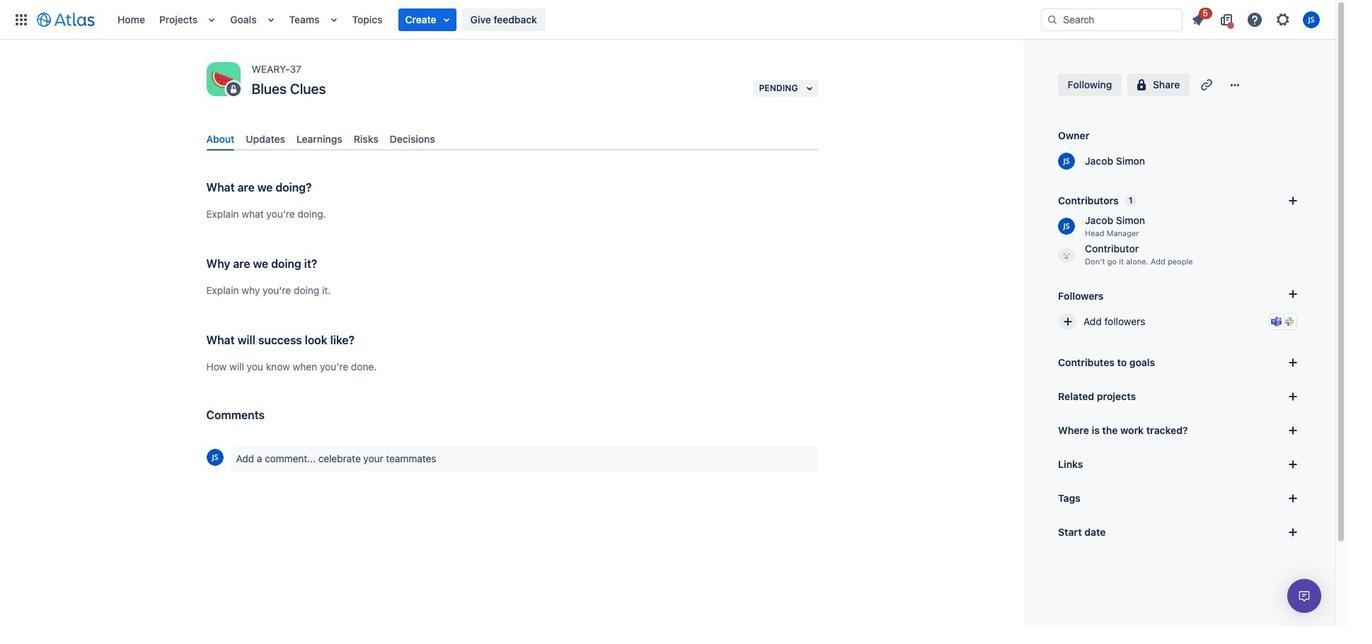 Task type: locate. For each thing, give the bounding box(es) containing it.
slack logo showing nan channels are connected to this project image
[[1284, 316, 1295, 328]]

add follower image
[[1060, 314, 1077, 331]]

1 horizontal spatial list
[[1186, 5, 1327, 31]]

Search field
[[1041, 8, 1183, 31]]

help image
[[1247, 11, 1264, 28]]

list item
[[1186, 5, 1213, 31], [398, 8, 456, 31]]

banner
[[0, 0, 1336, 40]]

tab list
[[201, 127, 824, 151]]

switch to... image
[[13, 11, 30, 28]]

list item inside top element
[[398, 8, 456, 31]]

0 horizontal spatial list item
[[398, 8, 456, 31]]

top element
[[8, 0, 1041, 39]]

add a follower image
[[1285, 286, 1302, 303]]

None search field
[[1041, 8, 1183, 31]]

search image
[[1047, 14, 1058, 25]]

msteams logo showing  channels are connected to this project image
[[1271, 316, 1283, 328]]

list
[[110, 0, 1041, 39], [1186, 5, 1327, 31]]



Task type: vqa. For each thing, say whether or not it's contained in the screenshot.
left list
yes



Task type: describe. For each thing, give the bounding box(es) containing it.
account image
[[1303, 11, 1320, 28]]

settings image
[[1275, 11, 1292, 28]]

1 horizontal spatial list item
[[1186, 5, 1213, 31]]

add team or contributors image
[[1285, 193, 1302, 210]]

0 horizontal spatial list
[[110, 0, 1041, 39]]

notifications image
[[1190, 11, 1207, 28]]



